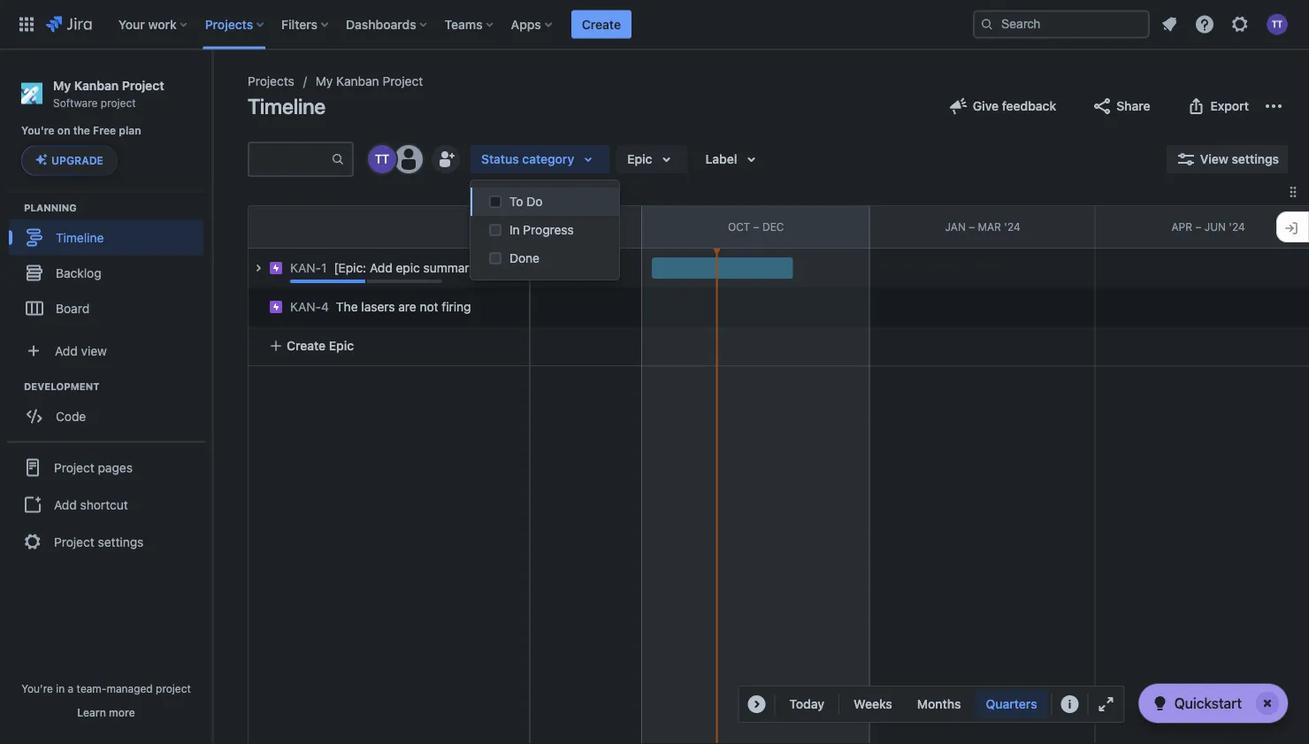 Task type: vqa. For each thing, say whether or not it's contained in the screenshot.
Child
no



Task type: locate. For each thing, give the bounding box(es) containing it.
development image
[[3, 375, 24, 397]]

3 – from the left
[[969, 221, 975, 233]]

0 horizontal spatial project
[[101, 96, 136, 109]]

settings inside group
[[98, 534, 144, 549]]

software
[[53, 96, 98, 109]]

2 – from the left
[[753, 221, 760, 233]]

1 vertical spatial project
[[156, 682, 191, 694]]

development group
[[9, 379, 211, 439]]

kan-1 link
[[290, 259, 327, 277]]

1 horizontal spatial '24
[[1229, 221, 1245, 233]]

epic button
[[617, 145, 688, 173]]

epic
[[627, 152, 652, 166], [329, 338, 354, 353]]

0 vertical spatial epic
[[627, 152, 652, 166]]

add people image
[[435, 149, 457, 170]]

quarters
[[986, 697, 1037, 711]]

sep
[[534, 221, 554, 233]]

create down kan-4 link
[[287, 338, 326, 353]]

more
[[109, 706, 135, 718]]

kan-
[[290, 261, 321, 275], [290, 299, 321, 314]]

you're left in
[[21, 682, 53, 694]]

1 vertical spatial timeline
[[56, 230, 104, 245]]

projects button
[[200, 10, 271, 38]]

1 vertical spatial row
[[239, 283, 529, 326]]

kan- inside row
[[290, 299, 321, 314]]

jira image
[[46, 14, 92, 35], [46, 14, 92, 35]]

give feedback button
[[938, 92, 1067, 120]]

status category button
[[471, 145, 610, 173]]

1 vertical spatial create
[[287, 338, 326, 353]]

1 horizontal spatial create
[[582, 17, 621, 31]]

view
[[1200, 152, 1229, 166]]

share button
[[1081, 92, 1161, 120]]

[epic:
[[334, 261, 366, 275]]

do
[[527, 194, 543, 209]]

your work button
[[113, 10, 194, 38]]

settings
[[1232, 152, 1279, 166], [98, 534, 144, 549]]

0 vertical spatial create
[[582, 17, 621, 31]]

1 vertical spatial settings
[[98, 534, 144, 549]]

1 vertical spatial you're
[[21, 682, 53, 694]]

add for add view
[[55, 343, 78, 358]]

projects up sidebar navigation image
[[205, 17, 253, 31]]

add inside timeline "grid"
[[370, 261, 393, 275]]

1 horizontal spatial settings
[[1232, 152, 1279, 166]]

'24
[[1004, 221, 1021, 233], [1229, 221, 1245, 233]]

epic down the
[[329, 338, 354, 353]]

0 horizontal spatial timeline
[[56, 230, 104, 245]]

project settings
[[54, 534, 144, 549]]

lasers
[[361, 299, 395, 314]]

you're
[[21, 124, 55, 137], [21, 682, 53, 694]]

projects
[[205, 17, 253, 31], [248, 74, 294, 88]]

'24 for jan – mar '24
[[1004, 221, 1021, 233]]

kan- for 4
[[290, 299, 321, 314]]

mar
[[978, 221, 1001, 233]]

timeline down projects link
[[248, 94, 326, 119]]

enter full screen image
[[1096, 694, 1117, 715]]

add inside add shortcut button
[[54, 497, 77, 512]]

kanban for my kanban project
[[336, 74, 379, 88]]

1 horizontal spatial kanban
[[336, 74, 379, 88]]

cell
[[248, 249, 529, 288]]

project down add shortcut
[[54, 534, 94, 549]]

oct
[[728, 221, 750, 233]]

unassigned image
[[395, 145, 423, 173]]

my up "software"
[[53, 78, 71, 92]]

share image
[[1092, 96, 1113, 117]]

my kanban project software project
[[53, 78, 164, 109]]

2 you're from the top
[[21, 682, 53, 694]]

the
[[336, 299, 358, 314]]

a
[[68, 682, 74, 694]]

settings image
[[1230, 14, 1251, 35]]

add for add shortcut
[[54, 497, 77, 512]]

0 vertical spatial timeline
[[248, 94, 326, 119]]

dashboards button
[[341, 10, 434, 38]]

– right jan
[[969, 221, 975, 233]]

kan-4 link
[[290, 298, 329, 316]]

my right projects link
[[316, 74, 333, 88]]

you're on the free plan
[[21, 124, 141, 137]]

you're left on
[[21, 124, 55, 137]]

– left dec
[[753, 221, 760, 233]]

banner
[[0, 0, 1309, 50]]

settings right view
[[1232, 152, 1279, 166]]

row
[[249, 206, 529, 249], [239, 283, 529, 326]]

quickstart
[[1175, 695, 1242, 712]]

kan-1 [epic: add epic summary]
[[290, 261, 481, 275]]

1
[[321, 261, 327, 275]]

1 kan- from the top
[[290, 261, 321, 275]]

row group
[[248, 205, 529, 249], [239, 249, 529, 365]]

project inside 'my kanban project software project'
[[101, 96, 136, 109]]

project up plan
[[122, 78, 164, 92]]

projects link
[[248, 71, 294, 92]]

create inside button
[[582, 17, 621, 31]]

1 vertical spatial projects
[[248, 74, 294, 88]]

group
[[7, 441, 205, 566]]

primary element
[[11, 0, 973, 49]]

jan – mar '24
[[945, 221, 1021, 233]]

4
[[321, 299, 329, 314]]

epic inside button
[[329, 338, 354, 353]]

row up the kan-1 [epic: add epic summary]
[[249, 206, 529, 249]]

kanban up "software"
[[74, 78, 119, 92]]

– for dec
[[753, 221, 760, 233]]

managed
[[107, 682, 153, 694]]

kan-4 the lasers are not firing
[[290, 299, 471, 314]]

'24 right jun
[[1229, 221, 1245, 233]]

1 you're from the top
[[21, 124, 55, 137]]

1 vertical spatial kan-
[[290, 299, 321, 314]]

epic left label
[[627, 152, 652, 166]]

you're for you're in a team-managed project
[[21, 682, 53, 694]]

kanban inside 'my kanban project software project'
[[74, 78, 119, 92]]

0 vertical spatial you're
[[21, 124, 55, 137]]

2 vertical spatial add
[[54, 497, 77, 512]]

0 horizontal spatial create
[[287, 338, 326, 353]]

kan- right epic image
[[290, 299, 321, 314]]

export button
[[1175, 92, 1260, 120]]

0 horizontal spatial kanban
[[74, 78, 119, 92]]

give
[[973, 99, 999, 113]]

projects for projects link
[[248, 74, 294, 88]]

help image
[[1194, 14, 1216, 35]]

0 vertical spatial projects
[[205, 17, 253, 31]]

project right managed
[[156, 682, 191, 694]]

0 horizontal spatial my
[[53, 78, 71, 92]]

0 horizontal spatial '24
[[1004, 221, 1021, 233]]

2 '24 from the left
[[1229, 221, 1245, 233]]

timeline
[[248, 94, 326, 119], [56, 230, 104, 245]]

dashboards
[[346, 17, 416, 31]]

column header
[[188, 206, 414, 248]]

– for mar
[[969, 221, 975, 233]]

project up plan
[[101, 96, 136, 109]]

settings for view settings
[[1232, 152, 1279, 166]]

add left epic at the left of the page
[[370, 261, 393, 275]]

'24 right mar
[[1004, 221, 1021, 233]]

create epic
[[287, 338, 354, 353]]

timeline up backlog
[[56, 230, 104, 245]]

project inside 'link'
[[383, 74, 423, 88]]

my inside 'my kanban project software project'
[[53, 78, 71, 92]]

1 horizontal spatial epic
[[627, 152, 652, 166]]

0 horizontal spatial settings
[[98, 534, 144, 549]]

1 horizontal spatial my
[[316, 74, 333, 88]]

cell containing kan-1
[[248, 249, 529, 288]]

status category
[[481, 152, 574, 166]]

kanban inside 'link'
[[336, 74, 379, 88]]

the
[[73, 124, 90, 137]]

1 '24 from the left
[[1004, 221, 1021, 233]]

create inside button
[[287, 338, 326, 353]]

oct – dec
[[728, 221, 784, 233]]

quickstart button
[[1139, 684, 1288, 723]]

sidebar navigation image
[[193, 71, 232, 106]]

row containing kan-4
[[239, 283, 529, 326]]

– right in
[[525, 221, 531, 233]]

kanban down dashboards
[[336, 74, 379, 88]]

0 vertical spatial add
[[370, 261, 393, 275]]

months button
[[907, 690, 972, 718]]

–
[[525, 221, 531, 233], [753, 221, 760, 233], [969, 221, 975, 233], [1196, 221, 1202, 233]]

Search timeline text field
[[249, 143, 331, 175]]

1 horizontal spatial timeline
[[248, 94, 326, 119]]

add left shortcut
[[54, 497, 77, 512]]

kan- right epic icon
[[290, 261, 321, 275]]

your
[[118, 17, 145, 31]]

project settings link
[[7, 522, 205, 561]]

projects right sidebar navigation image
[[248, 74, 294, 88]]

add inside add view dropdown button
[[55, 343, 78, 358]]

settings inside popup button
[[1232, 152, 1279, 166]]

add left the view
[[55, 343, 78, 358]]

timeline link
[[9, 220, 203, 255]]

0 vertical spatial kan-
[[290, 261, 321, 275]]

search image
[[980, 17, 994, 31]]

project down dashboards popup button
[[383, 74, 423, 88]]

create right apps dropdown button
[[582, 17, 621, 31]]

create for create epic
[[287, 338, 326, 353]]

backlog
[[56, 265, 101, 280]]

my inside 'link'
[[316, 74, 333, 88]]

0 horizontal spatial epic
[[329, 338, 354, 353]]

0 vertical spatial project
[[101, 96, 136, 109]]

settings down add shortcut button
[[98, 534, 144, 549]]

0 vertical spatial settings
[[1232, 152, 1279, 166]]

1 – from the left
[[525, 221, 531, 233]]

projects inside projects popup button
[[205, 17, 253, 31]]

weeks
[[854, 697, 893, 711]]

add
[[370, 261, 393, 275], [55, 343, 78, 358], [54, 497, 77, 512]]

filters
[[281, 17, 318, 31]]

1 vertical spatial add
[[55, 343, 78, 358]]

row down the kan-1 [epic: add epic summary]
[[239, 283, 529, 326]]

2 kan- from the top
[[290, 299, 321, 314]]

view
[[81, 343, 107, 358]]

1 vertical spatial epic
[[329, 338, 354, 353]]

4 – from the left
[[1196, 221, 1202, 233]]

– right apr at the top of page
[[1196, 221, 1202, 233]]

timeline grid
[[188, 205, 1309, 744]]

apps button
[[506, 10, 559, 38]]

add shortcut
[[54, 497, 128, 512]]



Task type: describe. For each thing, give the bounding box(es) containing it.
epic
[[396, 261, 420, 275]]

free
[[93, 124, 116, 137]]

'24 for apr – jun '24
[[1229, 221, 1245, 233]]

months
[[917, 697, 961, 711]]

planning image
[[3, 197, 24, 218]]

epic inside dropdown button
[[627, 152, 652, 166]]

my kanban project link
[[316, 71, 423, 92]]

add view
[[55, 343, 107, 358]]

epic image
[[269, 261, 283, 275]]

dec
[[763, 221, 784, 233]]

create epic button
[[258, 330, 518, 362]]

give feedback
[[973, 99, 1057, 113]]

add view button
[[11, 333, 202, 368]]

jan
[[945, 221, 966, 233]]

export
[[1211, 99, 1249, 113]]

feedback
[[1002, 99, 1057, 113]]

epic image
[[269, 300, 283, 314]]

apps
[[511, 17, 541, 31]]

view settings button
[[1167, 145, 1288, 173]]

project inside 'my kanban project software project'
[[122, 78, 164, 92]]

learn more
[[77, 706, 135, 718]]

firing
[[442, 299, 471, 314]]

on
[[57, 124, 70, 137]]

learn more button
[[77, 705, 135, 719]]

are
[[398, 299, 416, 314]]

my for my kanban project
[[316, 74, 333, 88]]

row group containing kan-1
[[239, 249, 529, 365]]

appswitcher icon image
[[16, 14, 37, 35]]

share
[[1117, 99, 1151, 113]]

kan- for 1
[[290, 261, 321, 275]]

check image
[[1150, 693, 1171, 714]]

code
[[56, 409, 86, 423]]

my kanban project
[[316, 74, 423, 88]]

your profile and settings image
[[1267, 14, 1288, 35]]

Search field
[[973, 10, 1150, 38]]

your work
[[118, 17, 177, 31]]

teams
[[445, 17, 483, 31]]

project up add shortcut
[[54, 460, 94, 475]]

notifications image
[[1159, 14, 1180, 35]]

kanban for my kanban project software project
[[74, 78, 119, 92]]

1 horizontal spatial project
[[156, 682, 191, 694]]

team-
[[77, 682, 107, 694]]

upgrade
[[51, 154, 103, 167]]

quarters button
[[975, 690, 1048, 718]]

view settings image
[[1176, 149, 1197, 170]]

you're for you're on the free plan
[[21, 124, 55, 137]]

add shortcut button
[[7, 487, 205, 522]]

terry turtle image
[[368, 145, 396, 173]]

today
[[790, 697, 825, 711]]

you're in a team-managed project
[[21, 682, 191, 694]]

– for jun
[[1196, 221, 1202, 233]]

category
[[522, 152, 574, 166]]

label button
[[695, 145, 773, 173]]

planning group
[[9, 200, 211, 331]]

apr – jun '24
[[1172, 221, 1245, 233]]

export icon image
[[1186, 96, 1207, 117]]

progress
[[523, 222, 574, 237]]

my for my kanban project software project
[[53, 78, 71, 92]]

backlog link
[[9, 255, 203, 290]]

development
[[24, 380, 100, 392]]

board
[[56, 301, 90, 315]]

settings for project settings
[[98, 534, 144, 549]]

banner containing your work
[[0, 0, 1309, 50]]

in progress
[[510, 222, 574, 237]]

in
[[510, 222, 520, 237]]

group containing project pages
[[7, 441, 205, 566]]

cell inside row group
[[248, 249, 529, 288]]

create for create
[[582, 17, 621, 31]]

upgrade button
[[22, 146, 117, 175]]

jul – sep
[[502, 221, 554, 233]]

create button
[[571, 10, 632, 38]]

in
[[56, 682, 65, 694]]

dismiss quickstart image
[[1254, 689, 1282, 717]]

not
[[420, 299, 438, 314]]

view settings
[[1200, 152, 1279, 166]]

teams button
[[439, 10, 500, 38]]

column header inside timeline "grid"
[[188, 206, 414, 248]]

0 vertical spatial row
[[249, 206, 529, 249]]

code link
[[9, 398, 203, 434]]

label
[[706, 152, 737, 166]]

done
[[510, 251, 540, 265]]

filters button
[[276, 10, 335, 38]]

jun
[[1205, 221, 1226, 233]]

legend image
[[1060, 694, 1081, 715]]

to do
[[510, 194, 543, 209]]

timeline inside timeline 'link'
[[56, 230, 104, 245]]

project pages link
[[7, 448, 205, 487]]

show child issues image
[[248, 257, 269, 279]]

projects for projects popup button at the left of page
[[205, 17, 253, 31]]

planning
[[24, 202, 77, 213]]

shortcut
[[80, 497, 128, 512]]

project pages
[[54, 460, 133, 475]]

work
[[148, 17, 177, 31]]

plan
[[119, 124, 141, 137]]

jul
[[502, 221, 522, 233]]

pages
[[98, 460, 133, 475]]

weeks button
[[843, 690, 903, 718]]

today button
[[779, 690, 835, 718]]

apr
[[1172, 221, 1193, 233]]

– for sep
[[525, 221, 531, 233]]



